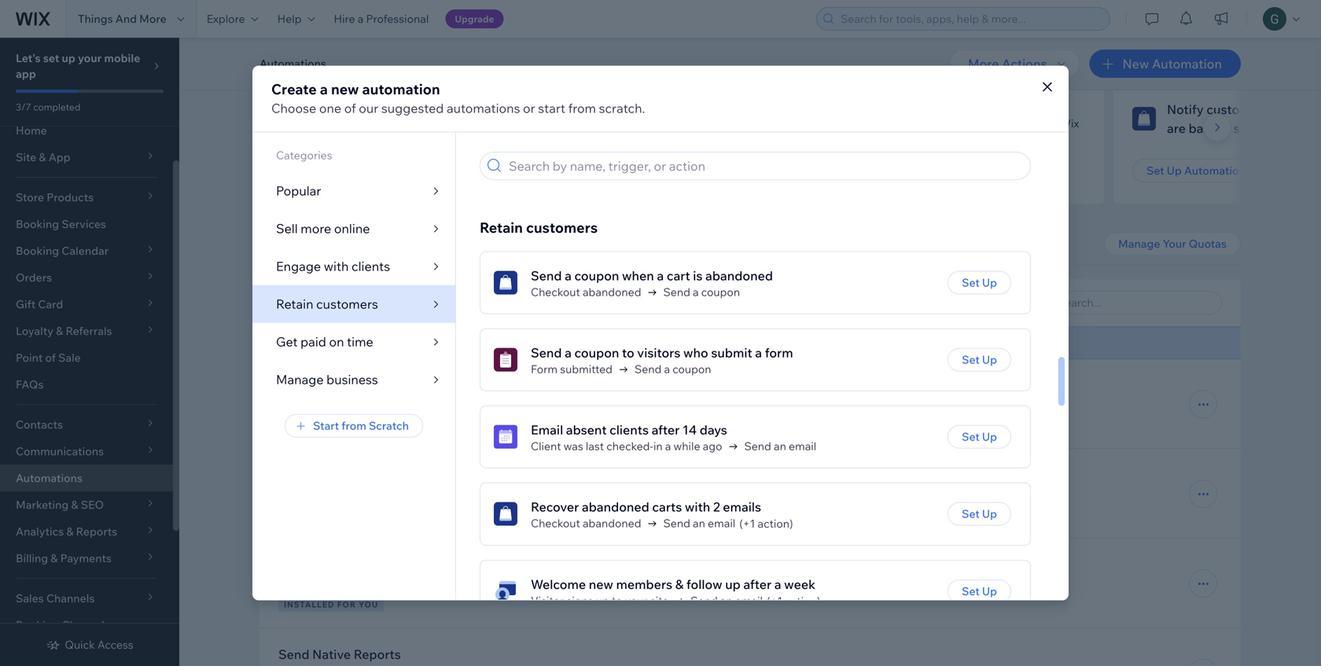 Task type: vqa. For each thing, say whether or not it's contained in the screenshot.
Events
no



Task type: locate. For each thing, give the bounding box(es) containing it.
to down 'automation'
[[401, 101, 413, 117]]

with
[[473, 101, 499, 117], [324, 258, 349, 274], [685, 499, 711, 515]]

1 horizontal spatial retain customers
[[480, 219, 598, 236]]

2 horizontal spatial automations
[[848, 131, 914, 144]]

1 set up button from the top
[[948, 271, 1012, 295]]

scratch.
[[599, 100, 645, 116]]

send a coupon for who
[[635, 362, 712, 376]]

automation down thank on the top
[[615, 164, 677, 177]]

abandoned down 'recover abandoned carts with 2 emails'
[[583, 517, 642, 530]]

0 vertical spatial send an email (+1 action)
[[664, 517, 794, 531]]

2 payment from the top
[[279, 398, 324, 412]]

1 vertical spatial clients
[[352, 258, 390, 274]]

3 category image from the top
[[494, 502, 518, 526]]

1 vertical spatial of
[[1048, 116, 1058, 130]]

0 vertical spatial &
[[312, 336, 319, 350]]

1 vertical spatial checkout abandoned
[[531, 517, 642, 530]]

things
[[78, 12, 113, 26]]

1 your from the left
[[1163, 237, 1187, 251]]

active
[[748, 399, 783, 410], [748, 578, 783, 590]]

from right start
[[569, 100, 596, 116]]

0 vertical spatial for
[[337, 421, 356, 430]]

2 vertical spatial with
[[685, 499, 711, 515]]

follow inside get reminders to follow up with new clients
[[416, 101, 452, 117]]

automations inside 'sidebar' element
[[16, 471, 83, 485]]

1 vertical spatial new
[[313, 120, 338, 136]]

action) down week
[[785, 594, 821, 608]]

0 horizontal spatial set up automation
[[293, 164, 392, 177]]

2 horizontal spatial set up automation button
[[1133, 159, 1260, 183]]

get reminders to follow up with new clients
[[313, 101, 499, 136]]

you
[[359, 421, 379, 430], [359, 600, 379, 610]]

1 vertical spatial (+1
[[767, 594, 783, 608]]

who inside 'send thank you emails to visitors who submit a form'
[[598, 120, 623, 136]]

new down one
[[313, 120, 338, 136]]

send a coupon down is
[[664, 285, 740, 299]]

automation up sell more online menu item
[[330, 164, 392, 177]]

1 installed for you from the top
[[284, 421, 379, 430]]

client
[[531, 439, 561, 453]]

2 vertical spatial category image
[[494, 502, 518, 526]]

recover
[[375, 467, 420, 483]]

send an email (+1 action)
[[664, 517, 794, 531], [691, 594, 821, 608]]

emails right the 2
[[723, 499, 762, 515]]

a inside create a new automation choose one of our suggested automations or start from scratch.
[[320, 80, 328, 98]]

1 vertical spatial for
[[337, 600, 356, 610]]

manage up search... "field" at the right top
[[1119, 237, 1161, 251]]

1 vertical spatial email
[[531, 422, 564, 438]]

0 horizontal spatial get
[[276, 334, 298, 350]]

new up one
[[331, 80, 359, 98]]

let's set up your mobile app
[[16, 51, 140, 81]]

with left the 2
[[685, 499, 711, 515]]

0 vertical spatial checkout
[[531, 285, 581, 299]]

menu bar
[[253, 133, 456, 399]]

1 set up automation from the left
[[293, 164, 392, 177]]

category image down checkout at the left bottom of page
[[494, 502, 518, 526]]

is
[[693, 268, 703, 284]]

you inside installed for you button
[[482, 295, 504, 310]]

new inside create a new automation choose one of our suggested automations or start from scratch.
[[331, 80, 359, 98]]

1 booking from the top
[[16, 217, 59, 231]]

1 vertical spatial customer
[[313, 578, 361, 591]]

send inside email visitors to recover abandoned checkout send an email
[[413, 488, 440, 502]]

& left rule
[[312, 336, 319, 350]]

3/7 completed
[[16, 101, 81, 113]]

automations inside button
[[260, 57, 326, 70]]

1 set up from the top
[[962, 276, 998, 289]]

active for payment confirmation email
[[748, 399, 783, 410]]

you for customer
[[359, 600, 379, 610]]

0 vertical spatial after
[[652, 422, 680, 438]]

3 set up automation button from the left
[[1133, 159, 1260, 183]]

of inside 'link'
[[45, 351, 56, 365]]

for up send native reports
[[337, 600, 356, 610]]

2 horizontal spatial of
[[1048, 116, 1058, 130]]

1 vertical spatial installed
[[284, 600, 335, 610]]

installed for you up native
[[284, 600, 379, 610]]

1 vertical spatial for
[[463, 295, 480, 310]]

checkout up form
[[531, 285, 581, 299]]

1 horizontal spatial for
[[463, 295, 480, 310]]

new automation button
[[1090, 50, 1242, 78]]

1 horizontal spatial &
[[676, 577, 684, 592]]

watch left now
[[877, 164, 910, 177]]

2 set up automation button from the left
[[563, 159, 691, 183]]

send an email up inactive
[[745, 439, 817, 453]]

1 horizontal spatial email
[[415, 378, 447, 393]]

1 horizontal spatial automations
[[447, 100, 520, 116]]

watch for watch now
[[877, 164, 910, 177]]

visitors
[[750, 101, 793, 117], [638, 345, 681, 361], [314, 467, 357, 483]]

email
[[429, 398, 457, 412], [789, 439, 817, 453], [457, 488, 485, 502], [708, 517, 736, 530], [595, 578, 622, 591], [735, 594, 763, 608]]

name & rule
[[279, 336, 341, 350]]

email right confirmation
[[415, 378, 447, 393]]

notify inside notify customers when pro
[[1168, 101, 1204, 117]]

category image for retain customers
[[494, 271, 518, 295]]

1 checkout abandoned from the top
[[531, 285, 642, 299]]

category image
[[494, 348, 518, 372], [494, 425, 518, 449], [494, 502, 518, 526]]

visitors down send a coupon when a cart is abandoned
[[638, 345, 681, 361]]

booking inside booking services link
[[16, 217, 59, 231]]

0 vertical spatial watch
[[848, 116, 881, 130]]

installed for you
[[284, 421, 379, 430], [284, 600, 379, 610]]

while
[[674, 439, 701, 453]]

2 installed from the top
[[284, 600, 335, 610]]

customers inside menu item
[[316, 296, 378, 312]]

abandoned right recover
[[423, 467, 490, 483]]

paid
[[301, 334, 326, 350]]

let's
[[16, 51, 41, 65]]

who left status
[[684, 345, 709, 361]]

set up automation button up the popular
[[279, 159, 406, 183]]

manage inside menu item
[[276, 372, 324, 388]]

1 vertical spatial form
[[765, 345, 794, 361]]

0 horizontal spatial of
[[45, 351, 56, 365]]

1 horizontal spatial your
[[625, 594, 648, 608]]

1 horizontal spatial customers
[[526, 219, 598, 236]]

get
[[313, 101, 335, 117], [276, 334, 298, 350]]

1 vertical spatial retain customers
[[276, 296, 378, 312]]

1 horizontal spatial who
[[684, 345, 709, 361]]

2 vertical spatial automations
[[16, 471, 83, 485]]

action) for welcome new members & follow up after a week
[[785, 594, 821, 608]]

automation down notify customers when pro
[[1185, 164, 1246, 177]]

the
[[993, 116, 1011, 130]]

email inside email visitors to recover abandoned checkout send an email
[[457, 488, 485, 502]]

1 vertical spatial notify customer when you save their card details
[[279, 578, 527, 591]]

customers inside notify customers when pro
[[1207, 101, 1270, 117]]

action) down inactive
[[758, 517, 794, 531]]

get paid on time menu item
[[253, 323, 456, 361]]

1 vertical spatial with
[[324, 258, 349, 274]]

clients up the checked-
[[610, 422, 649, 438]]

categories
[[276, 148, 333, 162]]

details up welcome
[[526, 557, 566, 573]]

set up automation button down notify customers when pro
[[1133, 159, 1260, 183]]

automation
[[1153, 56, 1223, 72], [330, 164, 392, 177], [615, 164, 677, 177], [1185, 164, 1246, 177]]

hire
[[334, 12, 355, 26]]

checkout for send
[[531, 285, 581, 299]]

1 horizontal spatial visitors
[[638, 345, 681, 361]]

installed for notify
[[284, 600, 335, 610]]

get inside menu item
[[276, 334, 298, 350]]

pro
[[1308, 101, 1322, 117]]

3/7
[[16, 101, 31, 113]]

set up automation down scratch.
[[578, 164, 677, 177]]

0 horizontal spatial email
[[279, 467, 311, 483]]

with down your automations
[[324, 258, 349, 274]]

send a coupon to visitors who submit a form
[[531, 345, 794, 361]]

1 vertical spatial who
[[684, 345, 709, 361]]

automation up popular in the right of the page
[[1153, 56, 1223, 72]]

1 horizontal spatial with
[[473, 101, 499, 117]]

your left "mobile"
[[78, 51, 102, 65]]

active down status
[[748, 399, 783, 410]]

new inside get reminders to follow up with new clients
[[313, 120, 338, 136]]

category image
[[279, 107, 302, 131], [563, 107, 587, 131], [1133, 107, 1157, 131], [494, 271, 518, 295]]

booking for booking channels
[[16, 618, 59, 632]]

retain customers menu item
[[253, 285, 456, 323]]

your down sell
[[260, 237, 291, 255]]

last
[[586, 439, 604, 453]]

1 horizontal spatial send an email
[[550, 578, 622, 591]]

for
[[337, 20, 357, 38], [463, 295, 480, 310]]

get inside get reminders to follow up with new clients
[[313, 101, 335, 117]]

hire a professional link
[[325, 0, 439, 38]]

2 checkout from the top
[[531, 517, 581, 530]]

email inside email visitors to recover abandoned checkout send an email
[[279, 467, 311, 483]]

payment added
[[279, 398, 361, 412]]

retain customers inside retain customers menu item
[[276, 296, 378, 312]]

1 payment from the top
[[279, 378, 331, 393]]

set up automation down categories
[[293, 164, 392, 177]]

for down added in the bottom of the page
[[337, 421, 356, 430]]

clients
[[340, 120, 380, 136], [352, 258, 390, 274], [610, 422, 649, 438]]

send an email up signs
[[550, 578, 622, 591]]

(+1 for up
[[767, 594, 783, 608]]

or
[[523, 100, 536, 116]]

1 vertical spatial send an email
[[745, 439, 817, 453]]

details
[[526, 557, 566, 573], [493, 578, 527, 591]]

automations for automations link
[[16, 471, 83, 485]]

1 installed from the top
[[284, 421, 335, 430]]

engage
[[276, 258, 321, 274]]

things and more
[[78, 12, 167, 26]]

category image up "installed for you"
[[494, 271, 518, 295]]

1 vertical spatial booking
[[16, 618, 59, 632]]

when inside notify customers when pro
[[1273, 101, 1305, 117]]

customer
[[318, 557, 375, 573], [313, 578, 361, 591]]

send an email (+1 action) down week
[[691, 594, 821, 608]]

access
[[97, 638, 133, 652]]

0 vertical spatial installed for you
[[284, 421, 379, 430]]

automations up "engage with clients"
[[294, 237, 379, 255]]

up
[[62, 51, 75, 65], [455, 101, 470, 117], [726, 577, 741, 592], [596, 594, 610, 608]]

hire a professional
[[334, 12, 429, 26]]

engage with clients menu item
[[253, 247, 456, 285]]

4 set up button from the top
[[948, 502, 1012, 526]]

automations inside watch a short video to learn the basics of wix automations
[[848, 131, 914, 144]]

booking left services
[[16, 217, 59, 231]]

Search by name, trigger, or action field
[[504, 153, 1026, 179]]

cart
[[667, 268, 691, 284]]

1 horizontal spatial your
[[1163, 237, 1187, 251]]

your automations
[[260, 237, 379, 255]]

0 horizontal spatial your
[[260, 237, 291, 255]]

0 horizontal spatial manage
[[276, 372, 324, 388]]

0 vertical spatial new
[[331, 80, 359, 98]]

3 set up automation from the left
[[1147, 164, 1246, 177]]

send an email for notify customer when you save their card details
[[550, 578, 622, 591]]

active left week
[[748, 578, 783, 590]]

visitors inside 'send thank you emails to visitors who submit a form'
[[750, 101, 793, 117]]

installed for payment
[[284, 421, 335, 430]]

menu bar containing popular
[[253, 133, 456, 399]]

checkout
[[531, 285, 581, 299], [531, 517, 581, 530]]

1 vertical spatial send an email (+1 action)
[[691, 594, 821, 608]]

category image down create
[[279, 107, 302, 131]]

form inside 'send thank you emails to visitors who submit a form'
[[680, 120, 708, 136]]

send inside 'send thank you emails to visitors who submit a form'
[[598, 101, 629, 117]]

set up automation for second set up automation button from right
[[578, 164, 677, 177]]

1 vertical spatial category image
[[494, 425, 518, 449]]

for right suggested on the left of page
[[337, 20, 357, 38]]

checkout for recover
[[531, 517, 581, 530]]

follow right members
[[687, 577, 723, 592]]

send an email up scratch at left
[[385, 398, 457, 412]]

1 horizontal spatial get
[[313, 101, 335, 117]]

1 horizontal spatial retain
[[480, 219, 523, 236]]

clients down reminders
[[340, 120, 380, 136]]

0 vertical spatial clients
[[340, 120, 380, 136]]

0 vertical spatial submit
[[626, 120, 667, 136]]

1 vertical spatial watch
[[877, 164, 910, 177]]

list
[[260, 62, 1322, 204]]

watch inside watch a short video to learn the basics of wix automations
[[848, 116, 881, 130]]

0 vertical spatial notify customer when you save their card details
[[279, 557, 566, 573]]

an
[[414, 398, 427, 412], [774, 439, 787, 453], [442, 488, 455, 502], [693, 517, 706, 530], [580, 578, 592, 591], [721, 594, 733, 608]]

1 vertical spatial payment
[[279, 398, 324, 412]]

booking
[[16, 217, 59, 231], [16, 618, 59, 632]]

2 set up from the top
[[962, 353, 998, 367]]

email down payment added
[[279, 467, 311, 483]]

email
[[415, 378, 447, 393], [531, 422, 564, 438], [279, 467, 311, 483]]

clients inside menu item
[[352, 258, 390, 274]]

mobile
[[104, 51, 140, 65]]

1 for from the top
[[337, 421, 356, 430]]

1 notify customer when you save their card details from the top
[[279, 557, 566, 573]]

to inside email visitors to recover abandoned checkout send an email
[[360, 467, 372, 483]]

abandoned left "carts"
[[582, 499, 650, 515]]

you for send
[[669, 101, 690, 117]]

business
[[323, 76, 370, 88]]

automations inside create a new automation choose one of our suggested automations or start from scratch.
[[447, 100, 520, 116]]

set
[[43, 51, 59, 65]]

from down added in the bottom of the page
[[342, 419, 367, 433]]

checkout abandoned down the recover
[[531, 517, 642, 530]]

2 you from the top
[[359, 600, 379, 610]]

0 vertical spatial manage
[[1119, 237, 1161, 251]]

card
[[497, 557, 524, 573], [467, 578, 490, 591]]

send
[[598, 101, 629, 117], [531, 268, 562, 284], [664, 285, 691, 299], [531, 345, 562, 361], [635, 362, 662, 376], [385, 398, 412, 412], [745, 439, 772, 453], [413, 488, 440, 502], [664, 517, 691, 530], [550, 578, 577, 591], [691, 594, 718, 608], [279, 647, 310, 662]]

automations
[[447, 100, 520, 116], [294, 237, 379, 255]]

follow down 'automation'
[[416, 101, 452, 117]]

1 horizontal spatial of
[[344, 100, 356, 116]]

5 set up button from the top
[[948, 580, 1012, 604]]

for for confirmation
[[337, 421, 356, 430]]

watch left short
[[848, 116, 881, 130]]

2 active from the top
[[748, 578, 783, 590]]

sidebar element
[[0, 38, 179, 666]]

1 vertical spatial installed for you
[[284, 600, 379, 610]]

0 horizontal spatial from
[[342, 419, 367, 433]]

follow
[[416, 101, 452, 117], [687, 577, 723, 592]]

to inside get reminders to follow up with new clients
[[401, 101, 413, 117]]

installed for you button
[[396, 279, 541, 327]]

added
[[327, 398, 361, 412]]

visitors up search by name, trigger, or action 'field'
[[750, 101, 793, 117]]

you inside 'send thank you emails to visitors who submit a form'
[[669, 101, 690, 117]]

for right 'installed'
[[463, 295, 480, 310]]

category image left form
[[494, 348, 518, 372]]

you up reports on the left of the page
[[359, 600, 379, 610]]

your down members
[[625, 594, 648, 608]]

form
[[531, 362, 558, 376]]

of left wix
[[1048, 116, 1058, 130]]

0 vertical spatial of
[[344, 100, 356, 116]]

2 category image from the top
[[494, 425, 518, 449]]

0 horizontal spatial customers
[[316, 296, 378, 312]]

set up automation button down scratch.
[[563, 159, 691, 183]]

to left learn
[[952, 116, 963, 130]]

days
[[700, 422, 728, 438]]

manage for manage business
[[276, 372, 324, 388]]

0 vertical spatial action)
[[758, 517, 794, 531]]

category image up checkout at the left bottom of page
[[494, 425, 518, 449]]

1 active from the top
[[748, 399, 783, 410]]

0 vertical spatial with
[[473, 101, 499, 117]]

up right suggested
[[455, 101, 470, 117]]

0 horizontal spatial for
[[337, 20, 357, 38]]

booking left channels
[[16, 618, 59, 632]]

of left our
[[344, 100, 356, 116]]

0 horizontal spatial visitors
[[314, 467, 357, 483]]

payment up payment added
[[279, 378, 331, 393]]

carts
[[653, 499, 682, 515]]

to inside watch a short video to learn the basics of wix automations
[[952, 116, 963, 130]]

who down scratch.
[[598, 120, 623, 136]]

of inside watch a short video to learn the basics of wix automations
[[1048, 116, 1058, 130]]

set up automation button for get reminders to follow up with new clients
[[279, 159, 406, 183]]

14
[[683, 422, 697, 438]]

a inside watch a short video to learn the basics of wix automations
[[883, 116, 889, 130]]

0 horizontal spatial retain
[[276, 296, 314, 312]]

1 horizontal spatial set up automation button
[[563, 159, 691, 183]]

installed for you down payment added
[[284, 421, 379, 430]]

0 vertical spatial from
[[569, 100, 596, 116]]

from inside button
[[342, 419, 367, 433]]

for inside button
[[463, 295, 480, 310]]

0 horizontal spatial automations
[[16, 471, 83, 485]]

2 booking from the top
[[16, 618, 59, 632]]

up
[[313, 164, 328, 177], [598, 164, 613, 177], [1167, 164, 1182, 177], [983, 276, 998, 289], [983, 353, 998, 367], [983, 430, 998, 444], [983, 507, 998, 521], [983, 585, 998, 598]]

checkout abandoned for a
[[531, 285, 642, 299]]

with left or at the left of page
[[473, 101, 499, 117]]

set up for after
[[962, 585, 998, 598]]

create
[[271, 80, 317, 98]]

send an email (+1 action) down the 2
[[664, 517, 794, 531]]

checkout down the recover
[[531, 517, 581, 530]]

point of sale link
[[0, 345, 173, 371]]

up right set
[[62, 51, 75, 65]]

app
[[16, 67, 36, 81]]

automations left or at the left of page
[[447, 100, 520, 116]]

set up automation down notify customers when pro
[[1147, 164, 1246, 177]]

2 vertical spatial notify
[[279, 578, 310, 591]]

watch inside button
[[877, 164, 910, 177]]

you down added in the bottom of the page
[[359, 421, 379, 430]]

2 installed for you from the top
[[284, 600, 379, 610]]

popular
[[1133, 76, 1179, 88]]

send a coupon when a cart is abandoned
[[531, 268, 773, 284]]

send a coupon down the send a coupon to visitors who submit a form
[[635, 362, 712, 376]]

booking inside booking channels link
[[16, 618, 59, 632]]

installed up native
[[284, 600, 335, 610]]

after up in
[[652, 422, 680, 438]]

sell more online
[[276, 221, 370, 236]]

1 set up automation button from the left
[[279, 159, 406, 183]]

1 vertical spatial send a coupon
[[635, 362, 712, 376]]

1 checkout from the top
[[531, 285, 581, 299]]

1 vertical spatial active
[[748, 578, 783, 590]]

1 vertical spatial details
[[493, 578, 527, 591]]

1 vertical spatial retain
[[276, 296, 314, 312]]

details left welcome
[[493, 578, 527, 591]]

clients for email absent clients after 14 days
[[610, 422, 649, 438]]

0 vertical spatial you
[[359, 421, 379, 430]]

checkout abandoned down send a coupon when a cart is abandoned
[[531, 285, 642, 299]]

emails
[[693, 101, 732, 117], [723, 499, 762, 515]]

1 you from the top
[[359, 421, 379, 430]]

1 vertical spatial from
[[342, 419, 367, 433]]

1 vertical spatial follow
[[687, 577, 723, 592]]

5 set up from the top
[[962, 585, 998, 598]]

your left quotas
[[1163, 237, 1187, 251]]

for for customer
[[337, 600, 356, 610]]

2 set up button from the top
[[948, 348, 1012, 372]]

emails right thank on the top
[[693, 101, 732, 117]]

after left week
[[744, 577, 772, 592]]

set up button
[[948, 271, 1012, 295], [948, 348, 1012, 372], [948, 425, 1012, 449], [948, 502, 1012, 526], [948, 580, 1012, 604]]

3 set up button from the top
[[948, 425, 1012, 449]]

tab list containing created by you
[[260, 279, 759, 327]]

2 checkout abandoned from the top
[[531, 517, 642, 530]]

abandoned down send a coupon when a cart is abandoned
[[583, 285, 642, 299]]

2 for from the top
[[337, 600, 356, 610]]

2 set up automation from the left
[[578, 164, 677, 177]]

edited
[[935, 336, 969, 350]]

get for get paid on time
[[276, 334, 298, 350]]

3 set up from the top
[[962, 430, 998, 444]]

site
[[651, 594, 669, 608]]

0 vertical spatial booking
[[16, 217, 59, 231]]

0 horizontal spatial &
[[312, 336, 319, 350]]

clients up 3
[[352, 258, 390, 274]]

0 vertical spatial payment
[[279, 378, 331, 393]]

1 horizontal spatial submit
[[712, 345, 753, 361]]

manage business menu item
[[253, 361, 456, 399]]

short
[[892, 116, 919, 130]]

start
[[313, 419, 339, 433]]

action)
[[758, 517, 794, 531], [785, 594, 821, 608]]

send native reports
[[279, 647, 401, 662]]

0 vertical spatial emails
[[693, 101, 732, 117]]

manage inside button
[[1119, 237, 1161, 251]]

email up client
[[531, 422, 564, 438]]

to up search by name, trigger, or action 'field'
[[734, 101, 747, 117]]

suggested
[[260, 20, 334, 38]]

up inside get reminders to follow up with new clients
[[455, 101, 470, 117]]

0 vertical spatial active
[[748, 399, 783, 410]]

get down manage business
[[313, 101, 335, 117]]

tab list
[[260, 279, 759, 327]]

form
[[680, 120, 708, 136], [765, 345, 794, 361]]

to left recover
[[360, 467, 372, 483]]

1 horizontal spatial automations
[[260, 57, 326, 70]]

0 vertical spatial your
[[78, 51, 102, 65]]

1 vertical spatial automations
[[294, 237, 379, 255]]

1 vertical spatial notify
[[279, 557, 315, 573]]

0 horizontal spatial retain customers
[[276, 296, 378, 312]]

notify customer when you save their card details
[[279, 557, 566, 573], [279, 578, 527, 591]]

2 vertical spatial send an email
[[550, 578, 622, 591]]

0 vertical spatial retain customers
[[480, 219, 598, 236]]

1 category image from the top
[[494, 348, 518, 372]]

visitors down start
[[314, 467, 357, 483]]

installed down payment added
[[284, 421, 335, 430]]

& right members
[[676, 577, 684, 592]]

customers
[[1207, 101, 1270, 117], [526, 219, 598, 236], [316, 296, 378, 312]]

automations link
[[0, 465, 173, 492]]

watch
[[848, 116, 881, 130], [877, 164, 910, 177]]

for for suggested
[[337, 20, 357, 38]]

0 vertical spatial get
[[313, 101, 335, 117]]

0 horizontal spatial follow
[[416, 101, 452, 117]]

of left sale
[[45, 351, 56, 365]]

you for created
[[341, 295, 363, 310]]

of
[[344, 100, 356, 116], [1048, 116, 1058, 130], [45, 351, 56, 365]]

get left "paid" on the left bottom
[[276, 334, 298, 350]]

up inside the let's set up your mobile app
[[62, 51, 75, 65]]



Task type: describe. For each thing, give the bounding box(es) containing it.
business
[[327, 372, 378, 388]]

popular
[[276, 183, 321, 199]]

manage your quotas button
[[1105, 232, 1242, 256]]

start from scratch button
[[285, 414, 423, 438]]

0 horizontal spatial their
[[441, 578, 465, 591]]

set up automation button for notify customers when pro
[[1133, 159, 1260, 183]]

set up button for after
[[948, 580, 1012, 604]]

our
[[359, 100, 379, 116]]

inactive
[[743, 488, 788, 500]]

by
[[324, 295, 338, 310]]

payment confirmation email
[[279, 378, 447, 393]]

professional
[[366, 12, 429, 26]]

0 horizontal spatial after
[[652, 422, 680, 438]]

up left week
[[726, 577, 741, 592]]

was
[[564, 439, 584, 453]]

to up email absent clients after 14 days
[[622, 345, 635, 361]]

manage for manage your quotas
[[1119, 237, 1161, 251]]

name
[[279, 336, 309, 350]]

list containing get reminders to follow up with new clients
[[260, 62, 1322, 204]]

1 vertical spatial visitors
[[638, 345, 681, 361]]

1 vertical spatial submit
[[712, 345, 753, 361]]

(+1 for emails
[[740, 517, 756, 531]]

0 vertical spatial save
[[437, 557, 464, 573]]

new
[[1123, 56, 1150, 72]]

3
[[372, 297, 377, 307]]

welcome
[[531, 577, 586, 592]]

confirmation
[[334, 378, 412, 393]]

email for email visitors to recover abandoned checkout send an email
[[279, 467, 311, 483]]

online
[[334, 221, 370, 236]]

1 vertical spatial emails
[[723, 499, 762, 515]]

installed for you for confirmation
[[284, 421, 379, 430]]

4 set up from the top
[[962, 507, 998, 521]]

booking channels link
[[0, 612, 173, 639]]

abandoned right is
[[706, 268, 773, 284]]

sell
[[276, 221, 298, 236]]

set up button for submit
[[948, 348, 1012, 372]]

1 horizontal spatial card
[[497, 557, 524, 573]]

1 horizontal spatial form
[[765, 345, 794, 361]]

you for installed
[[482, 295, 504, 310]]

category image for email absent clients after 14 days
[[494, 425, 518, 449]]

category image for popular
[[1133, 107, 1157, 131]]

choose
[[271, 100, 316, 116]]

you for suggested
[[360, 20, 385, 38]]

clients for engage with clients
[[352, 258, 390, 274]]

1 vertical spatial card
[[467, 578, 490, 591]]

email for email absent clients after 14 days
[[531, 422, 564, 438]]

visitors inside email visitors to recover abandoned checkout send an email
[[314, 467, 357, 483]]

with inside menu item
[[324, 258, 349, 274]]

booking for booking services
[[16, 217, 59, 231]]

watch for watch a short video to learn the basics of wix automations
[[848, 116, 881, 130]]

recover abandoned carts with 2 emails
[[531, 499, 762, 515]]

more
[[301, 221, 331, 236]]

email visitors to recover abandoned checkout send an email
[[279, 467, 548, 502]]

watch a short video to learn the basics of wix automations
[[848, 116, 1080, 144]]

never
[[911, 397, 942, 411]]

sell more online menu item
[[253, 210, 456, 247]]

submit inside 'send thank you emails to visitors who submit a form'
[[626, 120, 667, 136]]

installed for you for customer
[[284, 600, 379, 610]]

get paid on time
[[276, 334, 374, 350]]

absent
[[566, 422, 607, 438]]

checkout abandoned for abandoned
[[531, 517, 642, 530]]

automation
[[362, 80, 440, 98]]

set up button for is
[[948, 271, 1012, 295]]

automation inside 'button'
[[1153, 56, 1223, 72]]

watch now
[[877, 164, 936, 177]]

0 vertical spatial details
[[526, 557, 566, 573]]

thank
[[632, 101, 666, 117]]

installed
[[410, 295, 460, 310]]

start
[[538, 100, 566, 116]]

1 vertical spatial customers
[[526, 219, 598, 236]]

2 vertical spatial new
[[589, 577, 614, 592]]

status
[[723, 336, 756, 350]]

0 horizontal spatial send an email
[[385, 398, 457, 412]]

for for installed
[[463, 295, 480, 310]]

category image right or at the left of page
[[563, 107, 587, 131]]

week
[[785, 577, 816, 592]]

last edited
[[911, 336, 969, 350]]

2 notify customer when you save their card details from the top
[[279, 578, 527, 591]]

suggested for you
[[260, 20, 385, 38]]

1 horizontal spatial their
[[467, 557, 494, 573]]

to down members
[[612, 594, 623, 608]]

home link
[[0, 117, 173, 144]]

wix
[[1061, 116, 1080, 130]]

submitted
[[560, 362, 613, 376]]

retain inside menu item
[[276, 296, 314, 312]]

manage
[[279, 76, 321, 88]]

watch now button
[[848, 159, 950, 183]]

sale
[[58, 351, 81, 365]]

upgrade button
[[446, 9, 504, 28]]

visitor signs up to your site
[[531, 594, 669, 608]]

clients inside get reminders to follow up with new clients
[[340, 120, 380, 136]]

set up for submit
[[962, 353, 998, 367]]

set up for is
[[962, 276, 998, 289]]

send an email for email absent clients after 14 days
[[745, 439, 817, 453]]

Search... field
[[1054, 292, 1217, 314]]

set up automation for set up automation button related to notify customers when pro
[[1147, 164, 1246, 177]]

of inside create a new automation choose one of our suggested automations or start from scratch.
[[344, 100, 356, 116]]

Search for tools, apps, help & more... field
[[836, 8, 1105, 30]]

1 vertical spatial after
[[744, 577, 772, 592]]

automations for the automations button
[[260, 57, 326, 70]]

2 horizontal spatial with
[[685, 499, 711, 515]]

in
[[654, 439, 663, 453]]

completed
[[33, 101, 81, 113]]

visitor
[[531, 594, 564, 608]]

faqs link
[[0, 371, 173, 398]]

get for get reminders to follow up with new clients
[[313, 101, 335, 117]]

active for notify customer when you save their card details
[[748, 578, 783, 590]]

email absent clients after 14 days
[[531, 422, 728, 438]]

an inside email visitors to recover abandoned checkout send an email
[[442, 488, 455, 502]]

category image for send a coupon to visitors who submit a form
[[494, 348, 518, 372]]

automations button
[[252, 52, 334, 76]]

channels
[[62, 618, 110, 632]]

action) for recover abandoned carts with 2 emails
[[758, 517, 794, 531]]

video
[[921, 116, 950, 130]]

1 vertical spatial save
[[415, 578, 439, 591]]

notify customers when pro
[[1168, 101, 1322, 136]]

new automation
[[1123, 56, 1223, 72]]

basics
[[1013, 116, 1045, 130]]

members
[[616, 577, 673, 592]]

your inside the let's set up your mobile app
[[78, 51, 102, 65]]

checkout
[[493, 467, 548, 483]]

from inside create a new automation choose one of our suggested automations or start from scratch.
[[569, 100, 596, 116]]

home
[[16, 124, 47, 137]]

installed for you
[[410, 295, 504, 310]]

2
[[714, 499, 720, 515]]

emails inside 'send thank you emails to visitors who submit a form'
[[693, 101, 732, 117]]

abandoned inside email visitors to recover abandoned checkout send an email
[[423, 467, 490, 483]]

one
[[319, 100, 342, 116]]

you for confirmation
[[359, 421, 379, 430]]

native
[[312, 647, 351, 662]]

send an email (+1 action) for emails
[[664, 517, 794, 531]]

with inside get reminders to follow up with new clients
[[473, 101, 499, 117]]

filter button
[[955, 291, 1024, 315]]

help button
[[268, 0, 325, 38]]

payment for payment confirmation email
[[279, 378, 331, 393]]

point
[[16, 351, 43, 365]]

0 vertical spatial customer
[[318, 557, 375, 573]]

point of sale
[[16, 351, 81, 365]]

created by you
[[274, 295, 363, 310]]

client was last checked-in a while ago
[[531, 439, 723, 453]]

quick access
[[65, 638, 133, 652]]

popular menu item
[[253, 172, 456, 210]]

a inside 'send thank you emails to visitors who submit a form'
[[670, 120, 677, 136]]

send an email (+1 action) for up
[[691, 594, 821, 608]]

to inside 'send thank you emails to visitors who submit a form'
[[734, 101, 747, 117]]

payment for payment added
[[279, 398, 324, 412]]

booking services
[[16, 217, 106, 231]]

up right signs
[[596, 594, 610, 608]]

ago
[[703, 439, 723, 453]]

manage business
[[279, 76, 370, 88]]

more
[[139, 12, 167, 26]]

explore
[[207, 12, 245, 26]]

send a coupon for cart
[[664, 285, 740, 299]]

category image for recover abandoned carts with 2 emails
[[494, 502, 518, 526]]

send thank you emails to visitors who submit a form
[[598, 101, 793, 136]]

last
[[911, 336, 933, 350]]

2 your from the left
[[260, 237, 291, 255]]

category image for manage business
[[279, 107, 302, 131]]

engage with clients
[[276, 258, 390, 274]]

upgrade
[[455, 13, 495, 25]]

your inside button
[[1163, 237, 1187, 251]]



